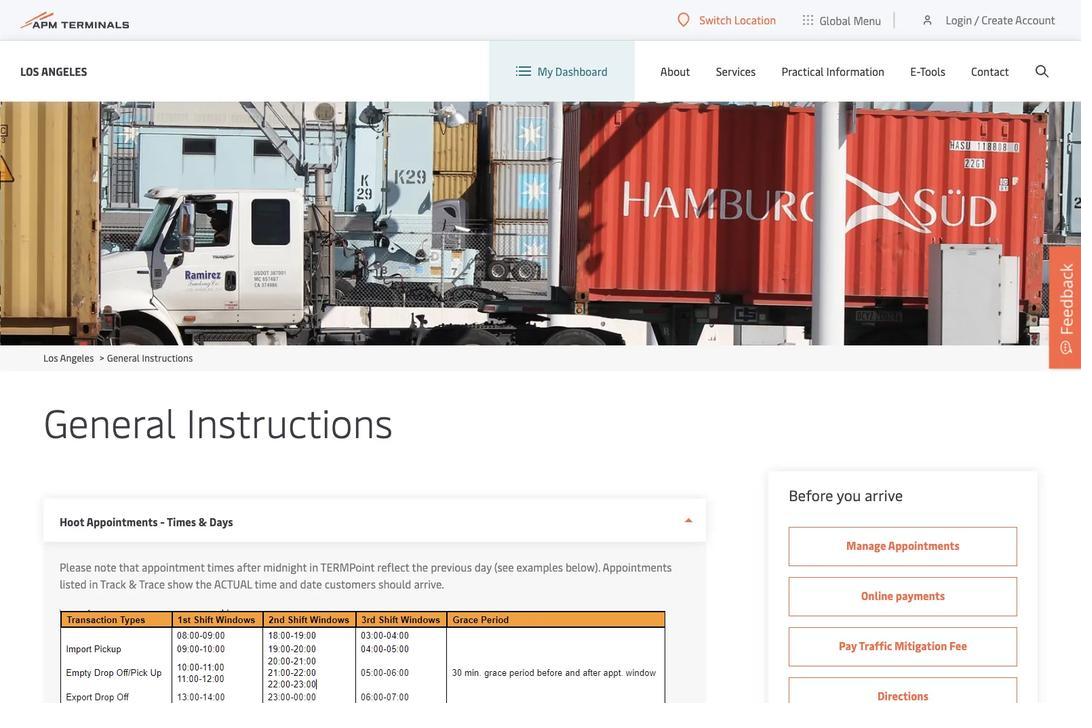 Task type: describe. For each thing, give the bounding box(es) containing it.
0 vertical spatial los angeles link
[[20, 63, 87, 80]]

1 horizontal spatial the
[[412, 561, 428, 575]]

reflect
[[377, 561, 409, 575]]

about
[[660, 64, 690, 79]]

hoot appointments - times & days button
[[43, 499, 706, 543]]

that
[[119, 561, 139, 575]]

and
[[279, 577, 298, 592]]

manage appointments link
[[789, 528, 1017, 567]]

los angeles
[[20, 64, 87, 78]]

switch
[[699, 13, 732, 27]]

login
[[946, 13, 972, 27]]

feedback
[[1055, 264, 1077, 336]]

hoot
[[60, 515, 84, 530]]

los for los angeles > general instructions
[[43, 352, 58, 365]]

my dashboard
[[538, 64, 608, 79]]

los for los angeles
[[20, 64, 39, 78]]

mitigation
[[895, 639, 947, 654]]

e-tools
[[910, 64, 945, 79]]

my
[[538, 64, 553, 79]]

pay
[[839, 639, 857, 654]]

trace
[[139, 577, 165, 592]]

practical information
[[782, 64, 885, 79]]

day
[[475, 561, 492, 575]]

examples
[[517, 561, 563, 575]]

listed
[[60, 577, 87, 592]]

global menu button
[[790, 0, 895, 40]]

customers
[[325, 577, 376, 592]]

pay traffic mitigation fee link
[[789, 628, 1017, 667]]

appointments for hoot
[[86, 515, 158, 530]]

(see
[[494, 561, 514, 575]]

driver information image
[[0, 102, 1081, 346]]

switch location
[[699, 13, 776, 27]]

practical information button
[[782, 41, 885, 102]]

fee
[[950, 639, 967, 654]]

0 vertical spatial general
[[107, 352, 140, 365]]

time
[[255, 577, 277, 592]]

show
[[168, 577, 193, 592]]

information
[[826, 64, 885, 79]]

global menu
[[820, 13, 881, 27]]

times
[[207, 561, 234, 575]]

online payments link
[[789, 578, 1017, 617]]

please note that appointment times after midnight in termpoint reflect the previous day (see examples below). appointments listed in track & trace show the actual time and date customers should arrive.
[[60, 561, 672, 592]]

global
[[820, 13, 851, 27]]

dashboard
[[555, 64, 608, 79]]

feedback button
[[1049, 247, 1081, 369]]

location
[[734, 13, 776, 27]]

you
[[837, 486, 861, 506]]

0 vertical spatial instructions
[[142, 352, 193, 365]]

traffic
[[859, 639, 892, 654]]

before you arrive
[[789, 486, 903, 506]]

switch location button
[[678, 12, 776, 27]]

hoot appointments - times & days element
[[43, 543, 706, 704]]

appointments for manage
[[888, 539, 960, 553]]

>
[[100, 352, 104, 365]]

payments
[[896, 589, 945, 604]]

before
[[789, 486, 833, 506]]

e-tools button
[[910, 41, 945, 102]]

1 vertical spatial in
[[89, 577, 98, 592]]

please
[[60, 561, 91, 575]]

0 horizontal spatial the
[[195, 577, 212, 592]]

1 vertical spatial general
[[43, 395, 176, 448]]

track
[[100, 577, 126, 592]]

contact button
[[971, 41, 1009, 102]]



Task type: locate. For each thing, give the bounding box(es) containing it.
services button
[[716, 41, 756, 102]]

arrive
[[865, 486, 903, 506]]

angeles for los angeles > general instructions
[[60, 352, 94, 365]]

0 vertical spatial in
[[309, 561, 318, 575]]

the
[[412, 561, 428, 575], [195, 577, 212, 592]]

0 horizontal spatial appointments
[[86, 515, 158, 530]]

after
[[237, 561, 261, 575]]

general down the >
[[43, 395, 176, 448]]

manage appointments
[[846, 539, 960, 553]]

online payments
[[861, 589, 945, 604]]

manage
[[846, 539, 886, 553]]

0 horizontal spatial in
[[89, 577, 98, 592]]

should
[[378, 577, 411, 592]]

general instructions
[[43, 395, 393, 448]]

tools
[[920, 64, 945, 79]]

0 vertical spatial the
[[412, 561, 428, 575]]

los angeles > general instructions
[[43, 352, 193, 365]]

1 vertical spatial los
[[43, 352, 58, 365]]

2 horizontal spatial appointments
[[888, 539, 960, 553]]

1 vertical spatial &
[[129, 577, 137, 592]]

my dashboard button
[[516, 41, 608, 102]]

appointments left -
[[86, 515, 158, 530]]

account
[[1015, 13, 1055, 27]]

0 horizontal spatial &
[[129, 577, 137, 592]]

1 horizontal spatial appointments
[[603, 561, 672, 575]]

arrive.
[[414, 577, 444, 592]]

the up arrive. at the left bottom of page
[[412, 561, 428, 575]]

login / create account
[[946, 13, 1055, 27]]

1 horizontal spatial in
[[309, 561, 318, 575]]

in
[[309, 561, 318, 575], [89, 577, 98, 592]]

midnight
[[263, 561, 307, 575]]

angeles for los angeles
[[41, 64, 87, 78]]

login / create account link
[[921, 0, 1055, 40]]

0 horizontal spatial los
[[20, 64, 39, 78]]

1 vertical spatial appointments
[[888, 539, 960, 553]]

& down that
[[129, 577, 137, 592]]

appointments inside the "please note that appointment times after midnight in termpoint reflect the previous day (see examples below). appointments listed in track & trace show the actual time and date customers should arrive."
[[603, 561, 672, 575]]

1 horizontal spatial los
[[43, 352, 58, 365]]

/
[[974, 13, 979, 27]]

menu
[[853, 13, 881, 27]]

los
[[20, 64, 39, 78], [43, 352, 58, 365]]

pay traffic mitigation fee
[[839, 639, 967, 654]]

e-
[[910, 64, 920, 79]]

los inside "link"
[[20, 64, 39, 78]]

& inside the "please note that appointment times after midnight in termpoint reflect the previous day (see examples below). appointments listed in track & trace show the actual time and date customers should arrive."
[[129, 577, 137, 592]]

1 vertical spatial instructions
[[186, 395, 393, 448]]

actual
[[214, 577, 252, 592]]

about button
[[660, 41, 690, 102]]

& inside dropdown button
[[199, 515, 207, 530]]

0 vertical spatial angeles
[[41, 64, 87, 78]]

appointments right below).
[[603, 561, 672, 575]]

in left track
[[89, 577, 98, 592]]

practical
[[782, 64, 824, 79]]

instructions
[[142, 352, 193, 365], [186, 395, 393, 448]]

angeles
[[41, 64, 87, 78], [60, 352, 94, 365]]

days
[[209, 515, 233, 530]]

appointments up payments
[[888, 539, 960, 553]]

in up date
[[309, 561, 318, 575]]

online
[[861, 589, 893, 604]]

the right show
[[195, 577, 212, 592]]

1 vertical spatial the
[[195, 577, 212, 592]]

previous
[[431, 561, 472, 575]]

2 vertical spatial appointments
[[603, 561, 672, 575]]

hoot appointments - times & days
[[60, 515, 233, 530]]

1 vertical spatial los angeles link
[[43, 352, 94, 365]]

termpoint
[[320, 561, 375, 575]]

&
[[199, 515, 207, 530], [129, 577, 137, 592]]

general right the >
[[107, 352, 140, 365]]

create
[[982, 13, 1013, 27]]

contact
[[971, 64, 1009, 79]]

0 vertical spatial appointments
[[86, 515, 158, 530]]

services
[[716, 64, 756, 79]]

& left days
[[199, 515, 207, 530]]

230703 image
[[60, 610, 665, 704]]

appointments
[[86, 515, 158, 530], [888, 539, 960, 553], [603, 561, 672, 575]]

general
[[107, 352, 140, 365], [43, 395, 176, 448]]

appointments inside dropdown button
[[86, 515, 158, 530]]

0 vertical spatial los
[[20, 64, 39, 78]]

1 vertical spatial angeles
[[60, 352, 94, 365]]

below).
[[566, 561, 600, 575]]

-
[[160, 515, 165, 530]]

los angeles link
[[20, 63, 87, 80], [43, 352, 94, 365]]

0 vertical spatial &
[[199, 515, 207, 530]]

times
[[167, 515, 196, 530]]

appointment
[[142, 561, 205, 575]]

1 horizontal spatial &
[[199, 515, 207, 530]]

note
[[94, 561, 116, 575]]

date
[[300, 577, 322, 592]]



Task type: vqa. For each thing, say whether or not it's contained in the screenshot.
bottommost are
no



